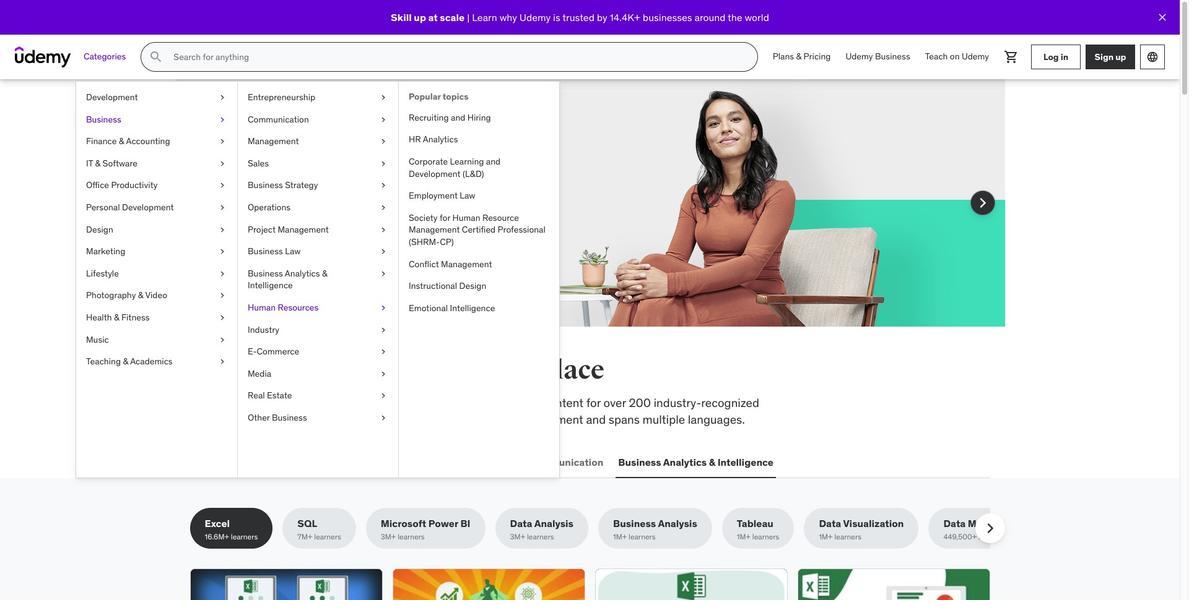 Task type: vqa. For each thing, say whether or not it's contained in the screenshot.
Apply Coupon
no



Task type: locate. For each thing, give the bounding box(es) containing it.
& right plans in the right top of the page
[[796, 51, 801, 62]]

analysis
[[534, 518, 573, 530], [658, 518, 697, 530]]

law inside the human resources element
[[460, 190, 475, 201]]

up right sign
[[1115, 51, 1126, 62]]

2 horizontal spatial intelligence
[[718, 456, 773, 469]]

xsmall image inside "business" link
[[217, 114, 227, 126]]

3 data from the left
[[943, 518, 966, 530]]

photography & video
[[86, 290, 167, 301]]

data left 'visualization'
[[819, 518, 841, 530]]

finance & accounting
[[86, 136, 170, 147]]

development inside corporate learning and development (l&d)
[[409, 168, 460, 179]]

1 analysis from the left
[[534, 518, 573, 530]]

xsmall image for teaching & academics
[[217, 356, 227, 368]]

0 vertical spatial human
[[452, 212, 480, 223]]

development down the office productivity link in the left of the page
[[122, 202, 174, 213]]

categories button
[[76, 42, 133, 72]]

over
[[604, 396, 626, 411]]

2 vertical spatial intelligence
[[718, 456, 773, 469]]

catalog
[[284, 412, 323, 427]]

xsmall image for office productivity
[[217, 180, 227, 192]]

finance
[[86, 136, 117, 147]]

analytics down recruiting and hiring at the left
[[423, 134, 458, 145]]

your up strategy
[[282, 164, 305, 179]]

1m+ inside data visualization 1m+ learners
[[819, 533, 833, 542]]

0 vertical spatial for
[[265, 164, 280, 179]]

xsmall image for marketing
[[217, 246, 227, 258]]

xsmall image inside marketing link
[[217, 246, 227, 258]]

intelligence for business analytics & intelligence link
[[248, 280, 293, 291]]

design down "personal"
[[86, 224, 113, 235]]

real
[[248, 390, 265, 401]]

e-commerce
[[248, 346, 299, 357]]

7 learners from the left
[[834, 533, 861, 542]]

learning up (l&d)
[[450, 156, 484, 167]]

1m+ inside the tableau 1m+ learners
[[737, 533, 751, 542]]

you for gets
[[419, 133, 455, 159]]

development inside development link
[[86, 92, 138, 103]]

data up 449,500+
[[943, 518, 966, 530]]

learners inside business analysis 1m+ learners
[[629, 533, 656, 542]]

2 1m+ from the left
[[737, 533, 751, 542]]

for right society
[[440, 212, 450, 223]]

1 vertical spatial analytics
[[285, 268, 320, 279]]

learning inside 'learning that gets you skills for your present (and your future). get started with us.'
[[234, 133, 325, 159]]

communication
[[248, 114, 309, 125], [528, 456, 603, 469]]

lifestyle link
[[76, 263, 237, 285]]

udemy right "on"
[[962, 51, 989, 62]]

1 vertical spatial communication
[[528, 456, 603, 469]]

your right (and
[[377, 164, 399, 179]]

learners inside the tableau 1m+ learners
[[752, 533, 779, 542]]

3 1m+ from the left
[[819, 533, 833, 542]]

learners inside data modeling 449,500+ learners
[[978, 533, 1005, 542]]

xsmall image for health & fitness
[[217, 312, 227, 324]]

communication button
[[526, 448, 606, 478]]

and down topics
[[451, 112, 465, 123]]

1 horizontal spatial analytics
[[423, 134, 458, 145]]

1 vertical spatial the
[[231, 355, 271, 386]]

1 horizontal spatial in
[[1061, 51, 1068, 62]]

web development button
[[190, 448, 282, 478]]

human up "industry"
[[248, 302, 276, 313]]

1 horizontal spatial data
[[819, 518, 841, 530]]

0 vertical spatial intelligence
[[248, 280, 293, 291]]

2 horizontal spatial analytics
[[663, 456, 707, 469]]

0 vertical spatial communication
[[248, 114, 309, 125]]

1 horizontal spatial 3m+
[[510, 533, 525, 542]]

carousel element
[[175, 79, 1005, 357]]

spans
[[609, 412, 640, 427]]

& down the business law link
[[322, 268, 327, 279]]

business law link
[[238, 241, 398, 263]]

intelligence
[[248, 280, 293, 291], [450, 303, 495, 314], [718, 456, 773, 469]]

management down "operations" link
[[278, 224, 329, 235]]

law down (l&d)
[[460, 190, 475, 201]]

you up the 'get'
[[419, 133, 455, 159]]

4 learners from the left
[[527, 533, 554, 542]]

design link
[[76, 219, 237, 241]]

xsmall image for entrepreneurship
[[378, 92, 388, 104]]

data modeling 449,500+ learners
[[943, 518, 1012, 542]]

xsmall image for operations
[[378, 202, 388, 214]]

1 vertical spatial design
[[459, 281, 486, 292]]

intelligence down instructional design link
[[450, 303, 495, 314]]

2 horizontal spatial 1m+
[[819, 533, 833, 542]]

xsmall image inside lifestyle link
[[217, 268, 227, 280]]

web development
[[192, 456, 279, 469]]

management
[[248, 136, 299, 147], [278, 224, 329, 235], [409, 224, 460, 236], [441, 259, 492, 270]]

analytics inside 'button'
[[663, 456, 707, 469]]

xsmall image for it & software
[[217, 158, 227, 170]]

business analytics & intelligence link
[[238, 263, 398, 297]]

1m+ inside business analysis 1m+ learners
[[613, 533, 627, 542]]

health & fitness link
[[76, 307, 237, 329]]

& down the languages.
[[709, 456, 715, 469]]

human resources element
[[398, 82, 559, 478]]

well-
[[375, 412, 401, 427]]

xsmall image inside health & fitness link
[[217, 312, 227, 324]]

2 learners from the left
[[314, 533, 341, 542]]

14.4k+
[[610, 11, 640, 23]]

1 vertical spatial business analytics & intelligence
[[618, 456, 773, 469]]

xsmall image for development
[[217, 92, 227, 104]]

1 vertical spatial for
[[440, 212, 450, 223]]

emotional intelligence
[[409, 303, 495, 314]]

1 horizontal spatial human
[[452, 212, 480, 223]]

0 horizontal spatial you
[[347, 355, 392, 386]]

1 horizontal spatial analysis
[[658, 518, 697, 530]]

& for accounting
[[119, 136, 124, 147]]

xsmall image inside business analytics & intelligence link
[[378, 268, 388, 280]]

sign up
[[1095, 51, 1126, 62]]

business inside business analysis 1m+ learners
[[613, 518, 656, 530]]

xsmall image inside media link
[[378, 368, 388, 380]]

1 horizontal spatial 1m+
[[737, 533, 751, 542]]

up left at
[[414, 11, 426, 23]]

data inside data visualization 1m+ learners
[[819, 518, 841, 530]]

data for data analysis
[[510, 518, 532, 530]]

0 vertical spatial law
[[460, 190, 475, 201]]

xsmall image for media
[[378, 368, 388, 380]]

communication inside communication link
[[248, 114, 309, 125]]

udemy
[[519, 11, 551, 23], [846, 51, 873, 62], [962, 51, 989, 62]]

analytics inside the human resources element
[[423, 134, 458, 145]]

2 3m+ from the left
[[510, 533, 525, 542]]

0 vertical spatial and
[[451, 112, 465, 123]]

0 vertical spatial business analytics & intelligence
[[248, 268, 327, 291]]

tableau
[[737, 518, 773, 530]]

1 vertical spatial human
[[248, 302, 276, 313]]

data inside data modeling 449,500+ learners
[[943, 518, 966, 530]]

data inside data analysis 3m+ learners
[[510, 518, 532, 530]]

and inside covering critical workplace skills to technical topics, including prep content for over 200 industry-recognized certifications, our catalog supports well-rounded professional development and spans multiple languages.
[[586, 412, 606, 427]]

covering
[[190, 396, 237, 411]]

udemy left is
[[519, 11, 551, 23]]

instructional design
[[409, 281, 486, 292]]

skills up workplace
[[275, 355, 343, 386]]

certifications,
[[190, 412, 261, 427]]

xsmall image for real estate
[[378, 390, 388, 402]]

1 vertical spatial and
[[486, 156, 501, 167]]

human up "certified"
[[452, 212, 480, 223]]

business analytics & intelligence up human resources
[[248, 268, 327, 291]]

xsmall image
[[217, 92, 227, 104], [378, 92, 388, 104], [217, 114, 227, 126], [217, 136, 227, 148], [217, 180, 227, 192], [378, 180, 388, 192], [217, 224, 227, 236], [378, 224, 388, 236], [217, 290, 227, 302], [378, 302, 388, 314], [217, 312, 227, 324], [378, 324, 388, 336], [378, 346, 388, 358], [217, 356, 227, 368], [378, 368, 388, 380], [378, 390, 388, 402]]

&
[[796, 51, 801, 62], [119, 136, 124, 147], [95, 158, 100, 169], [322, 268, 327, 279], [138, 290, 143, 301], [114, 312, 119, 323], [123, 356, 128, 367], [709, 456, 715, 469]]

xsmall image for industry
[[378, 324, 388, 336]]

1 vertical spatial skills
[[335, 396, 361, 411]]

and down over
[[586, 412, 606, 427]]

0 vertical spatial in
[[1061, 51, 1068, 62]]

development inside the web development button
[[216, 456, 279, 469]]

the left world
[[728, 11, 742, 23]]

0 horizontal spatial analysis
[[534, 518, 573, 530]]

cp)
[[440, 237, 454, 248]]

development right web
[[216, 456, 279, 469]]

human inside the society for human resource management certified professional (shrm-cp)
[[452, 212, 480, 223]]

and down hr analytics link on the top left of the page
[[486, 156, 501, 167]]

management up instructional design link
[[441, 259, 492, 270]]

analytics down the business law link
[[285, 268, 320, 279]]

communication down the entrepreneurship
[[248, 114, 309, 125]]

0 horizontal spatial business analytics & intelligence
[[248, 268, 327, 291]]

up for sign
[[1115, 51, 1126, 62]]

xsmall image inside business strategy link
[[378, 180, 388, 192]]

analysis for data analysis
[[534, 518, 573, 530]]

0 horizontal spatial analytics
[[285, 268, 320, 279]]

business analytics & intelligence inside business analytics & intelligence 'button'
[[618, 456, 773, 469]]

one
[[490, 355, 535, 386]]

1 horizontal spatial udemy
[[846, 51, 873, 62]]

development down categories dropdown button
[[86, 92, 138, 103]]

business analytics & intelligence inside business analytics & intelligence link
[[248, 268, 327, 291]]

xsmall image inside the office productivity link
[[217, 180, 227, 192]]

in inside "link"
[[1061, 51, 1068, 62]]

2 vertical spatial analytics
[[663, 456, 707, 469]]

(and
[[351, 164, 374, 179]]

business analytics & intelligence down the languages.
[[618, 456, 773, 469]]

1 horizontal spatial your
[[377, 164, 399, 179]]

covering critical workplace skills to technical topics, including prep content for over 200 industry-recognized certifications, our catalog supports well-rounded professional development and spans multiple languages.
[[190, 396, 759, 427]]

human resources link
[[238, 297, 398, 319]]

2 your from the left
[[377, 164, 399, 179]]

you up to at the bottom of page
[[347, 355, 392, 386]]

business analytics & intelligence for business analytics & intelligence link
[[248, 268, 327, 291]]

xsmall image inside "operations" link
[[378, 202, 388, 214]]

1 horizontal spatial and
[[486, 156, 501, 167]]

xsmall image for business analytics & intelligence
[[378, 268, 388, 280]]

scale
[[440, 11, 465, 23]]

data right bi
[[510, 518, 532, 530]]

xsmall image inside communication link
[[378, 114, 388, 126]]

1 horizontal spatial for
[[440, 212, 450, 223]]

with
[[275, 181, 297, 195]]

world
[[745, 11, 769, 23]]

xsmall image inside management link
[[378, 136, 388, 148]]

popular
[[409, 91, 441, 102]]

xsmall image inside project management link
[[378, 224, 388, 236]]

udemy right pricing
[[846, 51, 873, 62]]

& right health
[[114, 312, 119, 323]]

you inside 'learning that gets you skills for your present (and your future). get started with us.'
[[419, 133, 455, 159]]

0 horizontal spatial your
[[282, 164, 305, 179]]

finance & accounting link
[[76, 131, 237, 153]]

content
[[543, 396, 583, 411]]

including
[[465, 396, 513, 411]]

1 horizontal spatial design
[[459, 281, 486, 292]]

1 data from the left
[[510, 518, 532, 530]]

xsmall image for business strategy
[[378, 180, 388, 192]]

design
[[86, 224, 113, 235], [459, 281, 486, 292]]

xsmall image inside music link
[[217, 334, 227, 346]]

1 horizontal spatial law
[[460, 190, 475, 201]]

teaching
[[86, 356, 121, 367]]

1 vertical spatial in
[[461, 355, 485, 386]]

0 horizontal spatial up
[[414, 11, 426, 23]]

0 horizontal spatial 3m+
[[381, 533, 396, 542]]

xsmall image inside design link
[[217, 224, 227, 236]]

us.
[[300, 181, 315, 195]]

management up (shrm-
[[409, 224, 460, 236]]

xsmall image inside human resources link
[[378, 302, 388, 314]]

0 horizontal spatial in
[[461, 355, 485, 386]]

leadership
[[384, 456, 436, 469]]

project
[[248, 224, 276, 235]]

intelligence down the languages.
[[718, 456, 773, 469]]

xsmall image inside "photography & video" link
[[217, 290, 227, 302]]

lifestyle
[[86, 268, 119, 279]]

2 vertical spatial and
[[586, 412, 606, 427]]

shopping cart with 0 items image
[[1004, 50, 1019, 64]]

2 analysis from the left
[[658, 518, 697, 530]]

hr analytics
[[409, 134, 458, 145]]

analysis inside data analysis 3m+ learners
[[534, 518, 573, 530]]

0 horizontal spatial law
[[285, 246, 301, 257]]

law down project management
[[285, 246, 301, 257]]

0 vertical spatial up
[[414, 11, 426, 23]]

communication down development
[[528, 456, 603, 469]]

0 horizontal spatial intelligence
[[248, 280, 293, 291]]

0 horizontal spatial learning
[[234, 133, 325, 159]]

design down conflict management link at the left of the page
[[459, 281, 486, 292]]

learners inside data visualization 1m+ learners
[[834, 533, 861, 542]]

xsmall image inside the business law link
[[378, 246, 388, 258]]

skills up supports
[[335, 396, 361, 411]]

recruiting and hiring
[[409, 112, 491, 123]]

photography
[[86, 290, 136, 301]]

in right the log
[[1061, 51, 1068, 62]]

0 vertical spatial design
[[86, 224, 113, 235]]

1 vertical spatial up
[[1115, 51, 1126, 62]]

analytics for hr analytics link on the top left of the page
[[423, 134, 458, 145]]

for up business strategy
[[265, 164, 280, 179]]

estate
[[267, 390, 292, 401]]

analytics down multiple
[[663, 456, 707, 469]]

resources
[[278, 302, 319, 313]]

1 horizontal spatial you
[[419, 133, 455, 159]]

intelligence up human resources
[[248, 280, 293, 291]]

0 vertical spatial skills
[[275, 355, 343, 386]]

0 vertical spatial the
[[728, 11, 742, 23]]

communication inside communication button
[[528, 456, 603, 469]]

for inside the society for human resource management certified professional (shrm-cp)
[[440, 212, 450, 223]]

1 learners from the left
[[231, 533, 258, 542]]

society for human resource management certified professional (shrm-cp)
[[409, 212, 546, 248]]

for left over
[[586, 396, 601, 411]]

industry link
[[238, 319, 398, 341]]

xsmall image inside "industry" link
[[378, 324, 388, 336]]

law for business law
[[285, 246, 301, 257]]

udemy image
[[15, 46, 71, 68]]

xsmall image for photography & video
[[217, 290, 227, 302]]

xsmall image inside development link
[[217, 92, 227, 104]]

hr
[[409, 134, 421, 145]]

2 horizontal spatial for
[[586, 396, 601, 411]]

learning up business strategy
[[234, 133, 325, 159]]

industry
[[248, 324, 279, 335]]

emotional intelligence link
[[399, 298, 559, 320]]

intelligence inside business analytics & intelligence link
[[248, 280, 293, 291]]

xsmall image inside entrepreneurship link
[[378, 92, 388, 104]]

0 horizontal spatial design
[[86, 224, 113, 235]]

business analytics & intelligence
[[248, 268, 327, 291], [618, 456, 773, 469]]

management up sales
[[248, 136, 299, 147]]

1 horizontal spatial learning
[[450, 156, 484, 167]]

1 vertical spatial you
[[347, 355, 392, 386]]

the up real
[[231, 355, 271, 386]]

1 horizontal spatial intelligence
[[450, 303, 495, 314]]

& right it
[[95, 158, 100, 169]]

intelligence inside business analytics & intelligence 'button'
[[718, 456, 773, 469]]

popular topics
[[409, 91, 469, 102]]

supports
[[326, 412, 372, 427]]

0 horizontal spatial and
[[451, 112, 465, 123]]

industry-
[[654, 396, 701, 411]]

conflict
[[409, 259, 439, 270]]

1 1m+ from the left
[[613, 533, 627, 542]]

1 vertical spatial intelligence
[[450, 303, 495, 314]]

6 learners from the left
[[752, 533, 779, 542]]

0 horizontal spatial data
[[510, 518, 532, 530]]

0 horizontal spatial for
[[265, 164, 280, 179]]

xsmall image inside sales link
[[378, 158, 388, 170]]

1 3m+ from the left
[[381, 533, 396, 542]]

0 horizontal spatial communication
[[248, 114, 309, 125]]

1 vertical spatial law
[[285, 246, 301, 257]]

development
[[515, 412, 583, 427]]

personal development link
[[76, 197, 237, 219]]

xsmall image inside other business link
[[378, 412, 388, 425]]

excel
[[205, 518, 230, 530]]

1 horizontal spatial up
[[1115, 51, 1126, 62]]

2 vertical spatial for
[[586, 396, 601, 411]]

excel 16.6m+ learners
[[205, 518, 258, 542]]

xsmall image inside finance & accounting link
[[217, 136, 227, 148]]

0 horizontal spatial 1m+
[[613, 533, 627, 542]]

2 horizontal spatial data
[[943, 518, 966, 530]]

0 horizontal spatial human
[[248, 302, 276, 313]]

plans & pricing
[[773, 51, 831, 62]]

in up including
[[461, 355, 485, 386]]

2 horizontal spatial and
[[586, 412, 606, 427]]

& for pricing
[[796, 51, 801, 62]]

2 data from the left
[[819, 518, 841, 530]]

close image
[[1156, 11, 1169, 24]]

& right finance in the top of the page
[[119, 136, 124, 147]]

& right 'teaching'
[[123, 356, 128, 367]]

xsmall image inside real estate link
[[378, 390, 388, 402]]

xsmall image for management
[[378, 136, 388, 148]]

3m+ inside data analysis 3m+ learners
[[510, 533, 525, 542]]

& inside "link"
[[95, 158, 100, 169]]

& left video
[[138, 290, 143, 301]]

xsmall image for design
[[217, 224, 227, 236]]

xsmall image inside e-commerce link
[[378, 346, 388, 358]]

topic filters element
[[190, 509, 1027, 549]]

teach
[[925, 51, 948, 62]]

1 horizontal spatial communication
[[528, 456, 603, 469]]

xsmall image
[[378, 114, 388, 126], [378, 136, 388, 148], [217, 158, 227, 170], [378, 158, 388, 170], [217, 202, 227, 214], [378, 202, 388, 214], [217, 246, 227, 258], [378, 246, 388, 258], [217, 268, 227, 280], [378, 268, 388, 280], [217, 334, 227, 346], [378, 412, 388, 425]]

skills inside covering critical workplace skills to technical topics, including prep content for over 200 industry-recognized certifications, our catalog supports well-rounded professional development and spans multiple languages.
[[335, 396, 361, 411]]

8 learners from the left
[[978, 533, 1005, 542]]

data for data modeling
[[943, 518, 966, 530]]

xsmall image inside it & software "link"
[[217, 158, 227, 170]]

5 learners from the left
[[629, 533, 656, 542]]

1 horizontal spatial business analytics & intelligence
[[618, 456, 773, 469]]

3 learners from the left
[[398, 533, 425, 542]]

xsmall image inside the teaching & academics link
[[217, 356, 227, 368]]

analysis inside business analysis 1m+ learners
[[658, 518, 697, 530]]

personal
[[86, 202, 120, 213]]

0 vertical spatial analytics
[[423, 134, 458, 145]]

skill
[[391, 11, 412, 23]]

businesses
[[643, 11, 692, 23]]

trusted
[[562, 11, 594, 23]]

learners inside microsoft power bi 3m+ learners
[[398, 533, 425, 542]]

is
[[553, 11, 560, 23]]

0 vertical spatial you
[[419, 133, 455, 159]]

xsmall image inside personal development link
[[217, 202, 227, 214]]

development down corporate
[[409, 168, 460, 179]]

all the skills you need in one place
[[190, 355, 604, 386]]



Task type: describe. For each thing, give the bounding box(es) containing it.
real estate
[[248, 390, 292, 401]]

xsmall image for other business
[[378, 412, 388, 425]]

1m+ for data visualization
[[819, 533, 833, 542]]

analytics for business analytics & intelligence link
[[285, 268, 320, 279]]

tableau 1m+ learners
[[737, 518, 779, 542]]

operations
[[248, 202, 291, 213]]

xsmall image for personal development
[[217, 202, 227, 214]]

pricing
[[804, 51, 831, 62]]

our
[[264, 412, 281, 427]]

1 your from the left
[[282, 164, 305, 179]]

xsmall image for human resources
[[378, 302, 388, 314]]

you for skills
[[347, 355, 392, 386]]

learning inside corporate learning and development (l&d)
[[450, 156, 484, 167]]

xsmall image for communication
[[378, 114, 388, 126]]

business analytics & intelligence for business analytics & intelligence 'button'
[[618, 456, 773, 469]]

get
[[443, 164, 462, 179]]

business inside 'button'
[[618, 456, 661, 469]]

e-commerce link
[[238, 341, 398, 363]]

for inside 'learning that gets you skills for your present (and your future). get started with us.'
[[265, 164, 280, 179]]

employment law
[[409, 190, 475, 201]]

why
[[500, 11, 517, 23]]

skill up at scale | learn why udemy is trusted by 14.4k+ businesses around the world
[[391, 11, 769, 23]]

communication for communication link
[[248, 114, 309, 125]]

intelligence inside emotional intelligence link
[[450, 303, 495, 314]]

society
[[409, 212, 438, 223]]

productivity
[[111, 180, 158, 191]]

business analysis 1m+ learners
[[613, 518, 697, 542]]

sql 7m+ learners
[[297, 518, 341, 542]]

& for video
[[138, 290, 143, 301]]

technical
[[377, 396, 425, 411]]

media
[[248, 368, 271, 379]]

certified
[[462, 224, 496, 236]]

accounting
[[126, 136, 170, 147]]

modeling
[[968, 518, 1012, 530]]

society for human resource management certified professional (shrm-cp) link
[[399, 207, 559, 254]]

next image
[[980, 519, 1000, 539]]

& inside 'button'
[[709, 456, 715, 469]]

law for employment law
[[460, 190, 475, 201]]

corporate
[[409, 156, 448, 167]]

xsmall image for project management
[[378, 224, 388, 236]]

& inside the business analytics & intelligence
[[322, 268, 327, 279]]

design inside the human resources element
[[459, 281, 486, 292]]

(shrm-
[[409, 237, 440, 248]]

academics
[[130, 356, 173, 367]]

plans
[[773, 51, 794, 62]]

other
[[248, 412, 270, 424]]

teaching & academics
[[86, 356, 173, 367]]

data for data visualization
[[819, 518, 841, 530]]

entrepreneurship link
[[238, 87, 398, 109]]

to
[[364, 396, 374, 411]]

sign
[[1095, 51, 1114, 62]]

entrepreneurship
[[248, 92, 315, 103]]

employment law link
[[399, 185, 559, 207]]

fitness
[[121, 312, 150, 323]]

photography & video link
[[76, 285, 237, 307]]

strategy
[[285, 180, 318, 191]]

and inside corporate learning and development (l&d)
[[486, 156, 501, 167]]

learn
[[472, 11, 497, 23]]

professional
[[498, 224, 546, 236]]

video
[[145, 290, 167, 301]]

0 horizontal spatial the
[[231, 355, 271, 386]]

7m+
[[297, 533, 312, 542]]

conflict management link
[[399, 254, 559, 276]]

xsmall image for finance & accounting
[[217, 136, 227, 148]]

it & software link
[[76, 153, 237, 175]]

e-
[[248, 346, 257, 357]]

2 horizontal spatial udemy
[[962, 51, 989, 62]]

1 horizontal spatial the
[[728, 11, 742, 23]]

office productivity link
[[76, 175, 237, 197]]

learners inside data analysis 3m+ learners
[[527, 533, 554, 542]]

software
[[103, 158, 137, 169]]

all
[[190, 355, 226, 386]]

xsmall image for lifestyle
[[217, 268, 227, 280]]

xsmall image for e-commerce
[[378, 346, 388, 358]]

analysis for business analysis
[[658, 518, 697, 530]]

topics,
[[427, 396, 462, 411]]

that
[[329, 133, 370, 159]]

submit search image
[[149, 50, 164, 64]]

music
[[86, 334, 109, 345]]

recruiting and hiring link
[[399, 107, 559, 129]]

xsmall image for business
[[217, 114, 227, 126]]

marketing
[[86, 246, 125, 257]]

it
[[86, 158, 93, 169]]

learners inside "excel 16.6m+ learners"
[[231, 533, 258, 542]]

and inside recruiting and hiring link
[[451, 112, 465, 123]]

development inside personal development link
[[122, 202, 174, 213]]

operations link
[[238, 197, 398, 219]]

recruiting
[[409, 112, 449, 123]]

office
[[86, 180, 109, 191]]

sql
[[297, 518, 317, 530]]

0 horizontal spatial udemy
[[519, 11, 551, 23]]

management link
[[238, 131, 398, 153]]

sales link
[[238, 153, 398, 175]]

conflict management
[[409, 259, 492, 270]]

skills
[[234, 164, 262, 179]]

hiring
[[467, 112, 491, 123]]

analytics for business analytics & intelligence 'button'
[[663, 456, 707, 469]]

1m+ for business analysis
[[613, 533, 627, 542]]

bi
[[460, 518, 470, 530]]

log in link
[[1031, 45, 1081, 69]]

business law
[[248, 246, 301, 257]]

xsmall image for business law
[[378, 246, 388, 258]]

449,500+
[[943, 533, 977, 542]]

emotional
[[409, 303, 448, 314]]

intelligence for business analytics & intelligence 'button'
[[718, 456, 773, 469]]

professional
[[448, 412, 512, 427]]

choose a language image
[[1146, 51, 1159, 63]]

3m+ inside microsoft power bi 3m+ learners
[[381, 533, 396, 542]]

teaching & academics link
[[76, 351, 237, 373]]

at
[[428, 11, 438, 23]]

& for fitness
[[114, 312, 119, 323]]

up for skill
[[414, 11, 426, 23]]

employment
[[409, 190, 458, 201]]

for inside covering critical workplace skills to technical topics, including prep content for over 200 industry-recognized certifications, our catalog supports well-rounded professional development and spans multiple languages.
[[586, 396, 601, 411]]

learners inside sql 7m+ learners
[[314, 533, 341, 542]]

on
[[950, 51, 960, 62]]

xsmall image for sales
[[378, 158, 388, 170]]

Search for anything text field
[[171, 46, 742, 68]]

data analysis 3m+ learners
[[510, 518, 573, 542]]

it & software
[[86, 158, 137, 169]]

|
[[467, 11, 470, 23]]

multiple
[[643, 412, 685, 427]]

communication for communication button
[[528, 456, 603, 469]]

power
[[428, 518, 458, 530]]

& for software
[[95, 158, 100, 169]]

teach on udemy link
[[918, 42, 996, 72]]

& for academics
[[123, 356, 128, 367]]

next image
[[973, 193, 992, 213]]

marketing link
[[76, 241, 237, 263]]

management inside the society for human resource management certified professional (shrm-cp)
[[409, 224, 460, 236]]

xsmall image for music
[[217, 334, 227, 346]]

rounded
[[401, 412, 445, 427]]



